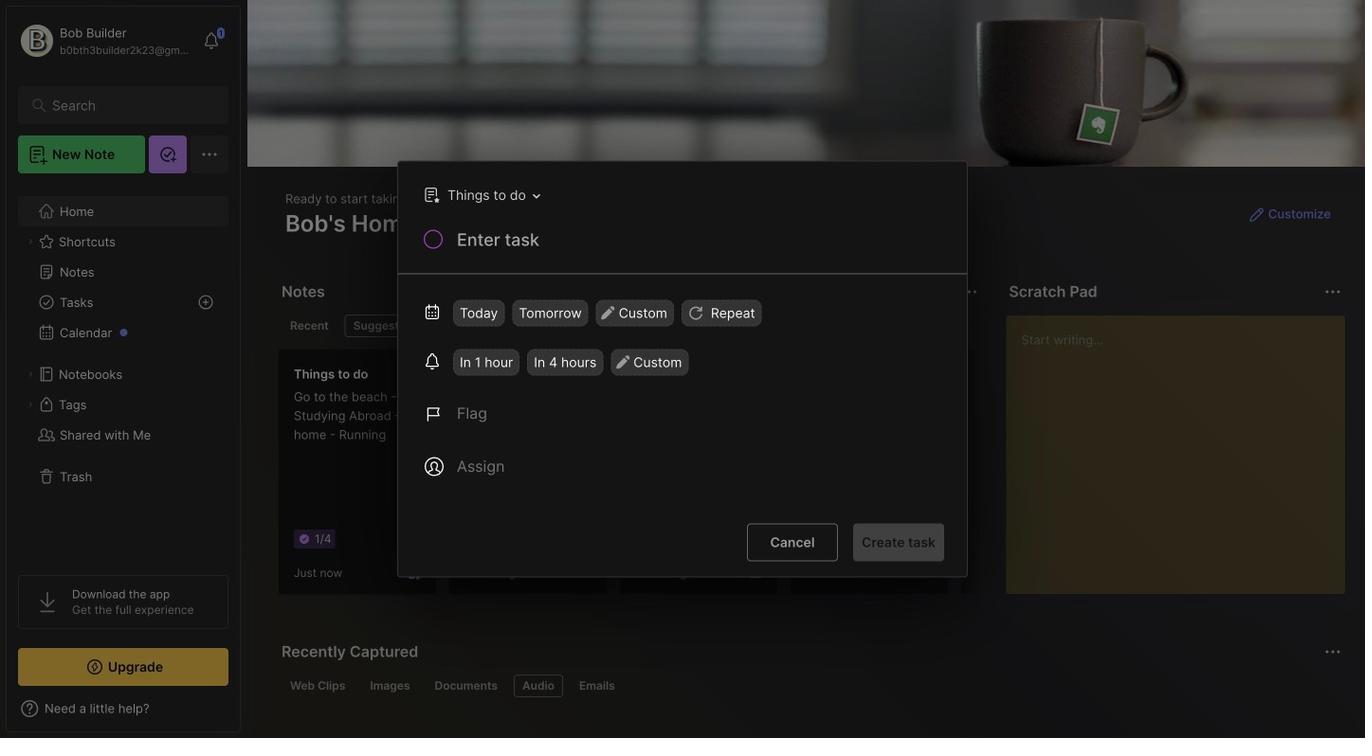 Task type: vqa. For each thing, say whether or not it's contained in the screenshot.
TREE in the main element
yes



Task type: describe. For each thing, give the bounding box(es) containing it.
expand tags image
[[25, 399, 36, 411]]

tree inside main element
[[7, 185, 240, 558]]

2 tab list from the top
[[282, 675, 1339, 698]]

Go to note or move task field
[[414, 182, 547, 209]]

main element
[[0, 0, 247, 739]]

Start writing… text field
[[1021, 316, 1344, 579]]



Task type: locate. For each thing, give the bounding box(es) containing it.
None search field
[[52, 94, 203, 117]]

none search field inside main element
[[52, 94, 203, 117]]

tab list
[[282, 315, 975, 338], [282, 675, 1339, 698]]

1 vertical spatial tab list
[[282, 675, 1339, 698]]

row group
[[278, 349, 1131, 607]]

Search text field
[[52, 97, 203, 115]]

expand notebooks image
[[25, 369, 36, 380]]

1 tab list from the top
[[282, 315, 975, 338]]

tab
[[282, 315, 337, 338], [345, 315, 422, 338], [282, 675, 354, 698], [362, 675, 419, 698], [426, 675, 506, 698], [514, 675, 563, 698], [571, 675, 624, 698]]

0 vertical spatial tab list
[[282, 315, 975, 338]]

tree
[[7, 185, 240, 558]]

Enter task text field
[[455, 228, 944, 260]]



